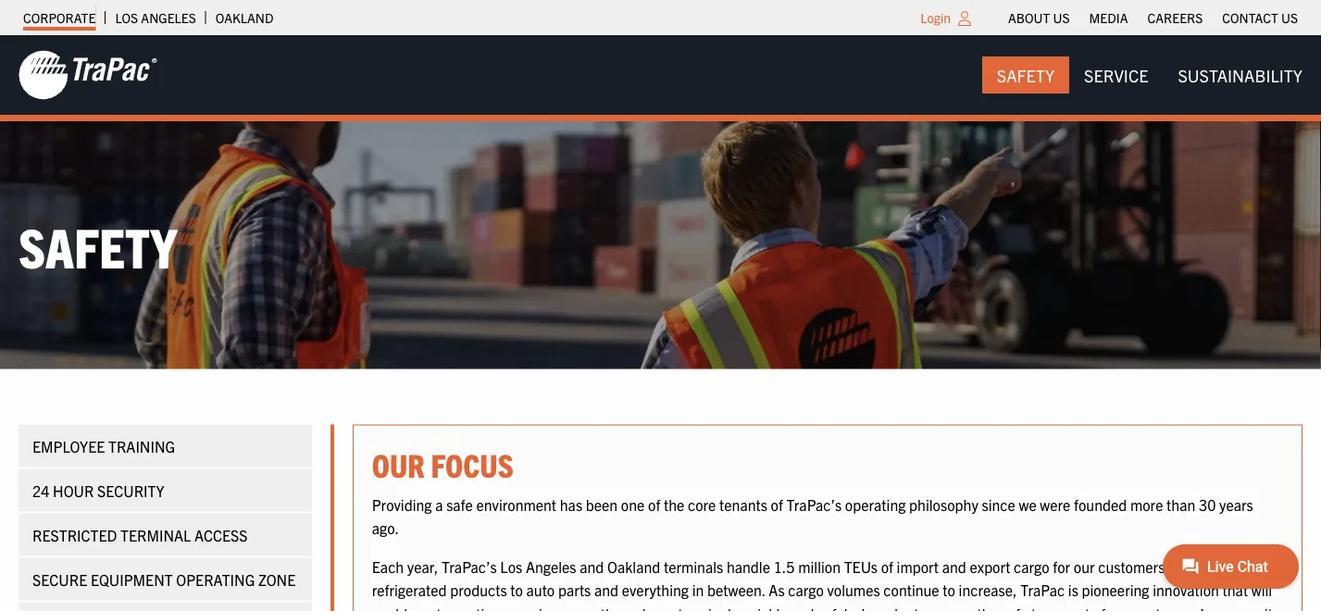 Task type: describe. For each thing, give the bounding box(es) containing it.
philosophy
[[910, 495, 979, 513]]

of right teus
[[882, 557, 894, 576]]

1.5
[[774, 557, 795, 576]]

operating
[[176, 570, 255, 589]]

oakland link
[[216, 5, 274, 31]]

to up ensure
[[943, 581, 956, 599]]

will
[[1252, 581, 1273, 599]]

0 horizontal spatial continue
[[453, 605, 509, 611]]

the inside each year, trapac's los angeles and oakland terminals handle 1.5 million teus of import and export cargo for our customers, ranging from refrigerated products to auto parts and everything in between. as cargo volumes continue to increase, trapac is pioneering innovation that will enable us to continue moving cargo through our terminals quickly and safely. in order to ensure the safe transport of our customers' cargo as
[[978, 605, 998, 611]]

customers,
[[1099, 557, 1170, 576]]

been
[[586, 495, 618, 513]]

year,
[[407, 557, 439, 576]]

corporate
[[23, 9, 96, 26]]

million
[[799, 557, 841, 576]]

core
[[688, 495, 716, 513]]

moving
[[512, 605, 558, 611]]

we
[[1019, 495, 1037, 513]]

media
[[1090, 9, 1129, 26]]

focus
[[431, 445, 514, 485]]

login link
[[921, 9, 951, 26]]

one
[[621, 495, 645, 513]]

innovation
[[1153, 581, 1220, 599]]

teus
[[845, 557, 878, 576]]

0 horizontal spatial angeles
[[141, 9, 196, 26]]

is
[[1069, 581, 1079, 599]]

oakland inside each year, trapac's los angeles and oakland terminals handle 1.5 million teus of import and export cargo for our customers, ranging from refrigerated products to auto parts and everything in between. as cargo volumes continue to increase, trapac is pioneering innovation that will enable us to continue moving cargo through our terminals quickly and safely. in order to ensure the safe transport of our customers' cargo as
[[608, 557, 661, 576]]

light image
[[959, 11, 972, 26]]

training
[[108, 437, 175, 455]]

volumes
[[828, 581, 881, 599]]

a
[[436, 495, 443, 513]]

each year, trapac's los angeles and oakland terminals handle 1.5 million teus of import and export cargo for our customers, ranging from refrigerated products to auto parts and everything in between. as cargo volumes continue to increase, trapac is pioneering innovation that will enable us to continue moving cargo through our terminals quickly and safely. in order to ensure the safe transport of our customers' cargo as 
[[372, 557, 1274, 611]]

sustainability link
[[1164, 56, 1318, 94]]

los inside each year, trapac's los angeles and oakland terminals handle 1.5 million teus of import and export cargo for our customers, ranging from refrigerated products to auto parts and everything in between. as cargo volumes continue to increase, trapac is pioneering innovation that will enable us to continue moving cargo through our terminals quickly and safely. in order to ensure the safe transport of our customers' cargo as
[[501, 557, 523, 576]]

los angeles link
[[115, 5, 196, 31]]

more
[[1131, 495, 1164, 513]]

pioneering
[[1082, 581, 1150, 599]]

safely.
[[818, 605, 858, 611]]

has
[[560, 495, 583, 513]]

the inside providing a safe environment has been one of the core tenants of trapac's operating philosophy since we were founded more than 30 years ago.
[[664, 495, 685, 513]]

angeles inside each year, trapac's los angeles and oakland terminals handle 1.5 million teus of import and export cargo for our customers, ranging from refrigerated products to auto parts and everything in between. as cargo volumes continue to increase, trapac is pioneering innovation that will enable us to continue moving cargo through our terminals quickly and safely. in order to ensure the safe transport of our customers' cargo as
[[526, 557, 577, 576]]

2 horizontal spatial our
[[1110, 605, 1131, 611]]

to right 'order'
[[915, 605, 927, 611]]

providing a safe environment has been one of the core tenants of trapac's operating philosophy since we were founded more than 30 years ago.
[[372, 495, 1254, 537]]

hour
[[53, 481, 94, 500]]

secure equipment operating zone
[[32, 570, 296, 589]]

through
[[601, 605, 651, 611]]

safety link
[[983, 56, 1070, 94]]

that
[[1223, 581, 1249, 599]]

years
[[1220, 495, 1254, 513]]

safe inside providing a safe environment has been one of the core tenants of trapac's operating philosophy since we were founded more than 30 years ago.
[[447, 495, 473, 513]]

us for about us
[[1054, 9, 1070, 26]]

trapac
[[1021, 581, 1065, 599]]

than
[[1167, 495, 1196, 513]]

to right us
[[437, 605, 449, 611]]

since
[[982, 495, 1016, 513]]

founded
[[1075, 495, 1128, 513]]

ensure
[[931, 605, 974, 611]]

24 hour security
[[32, 481, 165, 500]]

contact us link
[[1223, 5, 1299, 31]]

media link
[[1090, 5, 1129, 31]]

as
[[1248, 605, 1262, 611]]

our focus
[[372, 445, 514, 485]]

export
[[970, 557, 1011, 576]]

order
[[877, 605, 911, 611]]

zone
[[258, 570, 296, 589]]

as
[[769, 581, 785, 599]]

for
[[1054, 557, 1071, 576]]

quickly
[[742, 605, 787, 611]]

tenants
[[720, 495, 768, 513]]

los angeles
[[115, 9, 196, 26]]

increase,
[[959, 581, 1018, 599]]



Task type: vqa. For each thing, say whether or not it's contained in the screenshot.
continue
yes



Task type: locate. For each thing, give the bounding box(es) containing it.
1 horizontal spatial los
[[501, 557, 523, 576]]

1 vertical spatial menu bar
[[983, 56, 1318, 94]]

service
[[1085, 64, 1149, 85]]

0 horizontal spatial oakland
[[216, 9, 274, 26]]

environment
[[477, 495, 557, 513]]

1 vertical spatial safe
[[1002, 605, 1028, 611]]

handle
[[727, 557, 771, 576]]

careers
[[1148, 9, 1204, 26]]

and
[[580, 557, 604, 576], [943, 557, 967, 576], [595, 581, 619, 599], [791, 605, 815, 611]]

parts
[[559, 581, 591, 599]]

1 vertical spatial angeles
[[526, 557, 577, 576]]

1 horizontal spatial trapac's
[[787, 495, 842, 513]]

safe inside each year, trapac's los angeles and oakland terminals handle 1.5 million teus of import and export cargo for our customers, ranging from refrigerated products to auto parts and everything in between. as cargo volumes continue to increase, trapac is pioneering innovation that will enable us to continue moving cargo through our terminals quickly and safely. in order to ensure the safe transport of our customers' cargo as
[[1002, 605, 1028, 611]]

terminals down "in"
[[679, 605, 738, 611]]

us
[[1054, 9, 1070, 26], [1282, 9, 1299, 26]]

0 vertical spatial angeles
[[141, 9, 196, 26]]

operating
[[846, 495, 906, 513]]

30
[[1200, 495, 1217, 513]]

0 horizontal spatial safe
[[447, 495, 473, 513]]

safe right a
[[447, 495, 473, 513]]

angeles left oakland link
[[141, 9, 196, 26]]

providing
[[372, 495, 432, 513]]

angeles
[[141, 9, 196, 26], [526, 557, 577, 576]]

were
[[1041, 495, 1071, 513]]

and up "parts" in the bottom of the page
[[580, 557, 604, 576]]

0 horizontal spatial los
[[115, 9, 138, 26]]

menu bar up service
[[999, 5, 1308, 31]]

everything
[[622, 581, 689, 599]]

ranging
[[1173, 557, 1221, 576]]

us
[[419, 605, 433, 611]]

0 vertical spatial trapac's
[[787, 495, 842, 513]]

each
[[372, 557, 404, 576]]

about us
[[1009, 9, 1070, 26]]

the down increase,
[[978, 605, 998, 611]]

contact us
[[1223, 9, 1299, 26]]

los
[[115, 9, 138, 26], [501, 557, 523, 576]]

menu bar containing safety
[[983, 56, 1318, 94]]

access
[[195, 526, 248, 544]]

1 vertical spatial los
[[501, 557, 523, 576]]

continue down products
[[453, 605, 509, 611]]

and up the through
[[595, 581, 619, 599]]

0 vertical spatial continue
[[884, 581, 940, 599]]

24
[[32, 481, 49, 500]]

employee training
[[32, 437, 175, 455]]

angeles up auto
[[526, 557, 577, 576]]

terminals up "in"
[[664, 557, 724, 576]]

0 horizontal spatial us
[[1054, 9, 1070, 26]]

0 vertical spatial safety
[[998, 64, 1055, 85]]

0 vertical spatial terminals
[[664, 557, 724, 576]]

1 horizontal spatial safe
[[1002, 605, 1028, 611]]

menu bar
[[999, 5, 1308, 31], [983, 56, 1318, 94]]

1 horizontal spatial our
[[1074, 557, 1095, 576]]

trapac's inside each year, trapac's los angeles and oakland terminals handle 1.5 million teus of import and export cargo for our customers, ranging from refrigerated products to auto parts and everything in between. as cargo volumes continue to increase, trapac is pioneering innovation that will enable us to continue moving cargo through our terminals quickly and safely. in order to ensure the safe transport of our customers' cargo as
[[442, 557, 497, 576]]

us right "contact"
[[1282, 9, 1299, 26]]

cargo down million
[[789, 581, 824, 599]]

oakland up the everything
[[608, 557, 661, 576]]

0 vertical spatial safe
[[447, 495, 473, 513]]

ago.
[[372, 519, 399, 537]]

secure
[[32, 570, 87, 589]]

1 vertical spatial trapac's
[[442, 557, 497, 576]]

1 horizontal spatial safety
[[998, 64, 1055, 85]]

1 horizontal spatial the
[[978, 605, 998, 611]]

corporate link
[[23, 5, 96, 31]]

safe down increase,
[[1002, 605, 1028, 611]]

contact
[[1223, 9, 1279, 26]]

los up products
[[501, 557, 523, 576]]

1 us from the left
[[1054, 9, 1070, 26]]

terminals
[[664, 557, 724, 576], [679, 605, 738, 611]]

security
[[97, 481, 165, 500]]

from
[[1225, 557, 1254, 576]]

0 vertical spatial the
[[664, 495, 685, 513]]

1 vertical spatial continue
[[453, 605, 509, 611]]

1 vertical spatial terminals
[[679, 605, 738, 611]]

to
[[511, 581, 523, 599], [943, 581, 956, 599], [437, 605, 449, 611], [915, 605, 927, 611]]

safety
[[998, 64, 1055, 85], [19, 211, 177, 279]]

safety menu item
[[983, 56, 1070, 94]]

1 vertical spatial oakland
[[608, 557, 661, 576]]

restricted terminal access
[[32, 526, 248, 544]]

los right corporate
[[115, 9, 138, 26]]

us right about
[[1054, 9, 1070, 26]]

1 horizontal spatial us
[[1282, 9, 1299, 26]]

cargo down "parts" in the bottom of the page
[[562, 605, 597, 611]]

0 horizontal spatial trapac's
[[442, 557, 497, 576]]

employee
[[32, 437, 105, 455]]

cargo down that
[[1208, 605, 1244, 611]]

in
[[693, 581, 704, 599]]

and left "safely."
[[791, 605, 815, 611]]

and left export
[[943, 557, 967, 576]]

2 us from the left
[[1282, 9, 1299, 26]]

enable
[[372, 605, 415, 611]]

trapac's up products
[[442, 557, 497, 576]]

oakland
[[216, 9, 274, 26], [608, 557, 661, 576]]

0 horizontal spatial safety
[[19, 211, 177, 279]]

about us link
[[1009, 5, 1070, 31]]

1 horizontal spatial oakland
[[608, 557, 661, 576]]

cargo up trapac
[[1014, 557, 1050, 576]]

customers'
[[1134, 605, 1205, 611]]

safety inside menu item
[[998, 64, 1055, 85]]

0 vertical spatial menu bar
[[999, 5, 1308, 31]]

restricted
[[32, 526, 117, 544]]

trapac's inside providing a safe environment has been one of the core tenants of trapac's operating philosophy since we were founded more than 30 years ago.
[[787, 495, 842, 513]]

secure equipment operating zone link
[[19, 558, 312, 601]]

of
[[648, 495, 661, 513], [771, 495, 784, 513], [882, 557, 894, 576], [1094, 605, 1106, 611]]

our down the everything
[[654, 605, 675, 611]]

our down pioneering
[[1110, 605, 1131, 611]]

0 horizontal spatial our
[[654, 605, 675, 611]]

auto
[[527, 581, 555, 599]]

between.
[[708, 581, 766, 599]]

of down pioneering
[[1094, 605, 1106, 611]]

1 vertical spatial safety
[[19, 211, 177, 279]]

continue down import
[[884, 581, 940, 599]]

terminal
[[121, 526, 191, 544]]

0 horizontal spatial the
[[664, 495, 685, 513]]

trapac's left operating
[[787, 495, 842, 513]]

the
[[664, 495, 685, 513], [978, 605, 998, 611]]

0 vertical spatial los
[[115, 9, 138, 26]]

import
[[897, 557, 939, 576]]

1 horizontal spatial continue
[[884, 581, 940, 599]]

our
[[372, 445, 425, 485]]

refrigerated
[[372, 581, 447, 599]]

safe
[[447, 495, 473, 513], [1002, 605, 1028, 611]]

transport
[[1032, 605, 1091, 611]]

to left auto
[[511, 581, 523, 599]]

login
[[921, 9, 951, 26]]

restricted terminal access link
[[19, 514, 312, 556]]

1 vertical spatial the
[[978, 605, 998, 611]]

equipment
[[91, 570, 173, 589]]

sustainability
[[1179, 64, 1303, 85]]

menu bar containing about us
[[999, 5, 1308, 31]]

careers link
[[1148, 5, 1204, 31]]

our right for
[[1074, 557, 1095, 576]]

us for contact us
[[1282, 9, 1299, 26]]

oakland right 'los angeles'
[[216, 9, 274, 26]]

about
[[1009, 9, 1051, 26]]

of right the one
[[648, 495, 661, 513]]

corporate image
[[19, 49, 157, 101]]

trapac's
[[787, 495, 842, 513], [442, 557, 497, 576]]

service link
[[1070, 56, 1164, 94]]

continue
[[884, 581, 940, 599], [453, 605, 509, 611]]

our
[[1074, 557, 1095, 576], [654, 605, 675, 611], [1110, 605, 1131, 611]]

cargo
[[1014, 557, 1050, 576], [789, 581, 824, 599], [562, 605, 597, 611], [1208, 605, 1244, 611]]

0 vertical spatial oakland
[[216, 9, 274, 26]]

24 hour security link
[[19, 469, 312, 512]]

of right "tenants"
[[771, 495, 784, 513]]

1 horizontal spatial angeles
[[526, 557, 577, 576]]

menu bar down the careers
[[983, 56, 1318, 94]]

the left the core
[[664, 495, 685, 513]]



